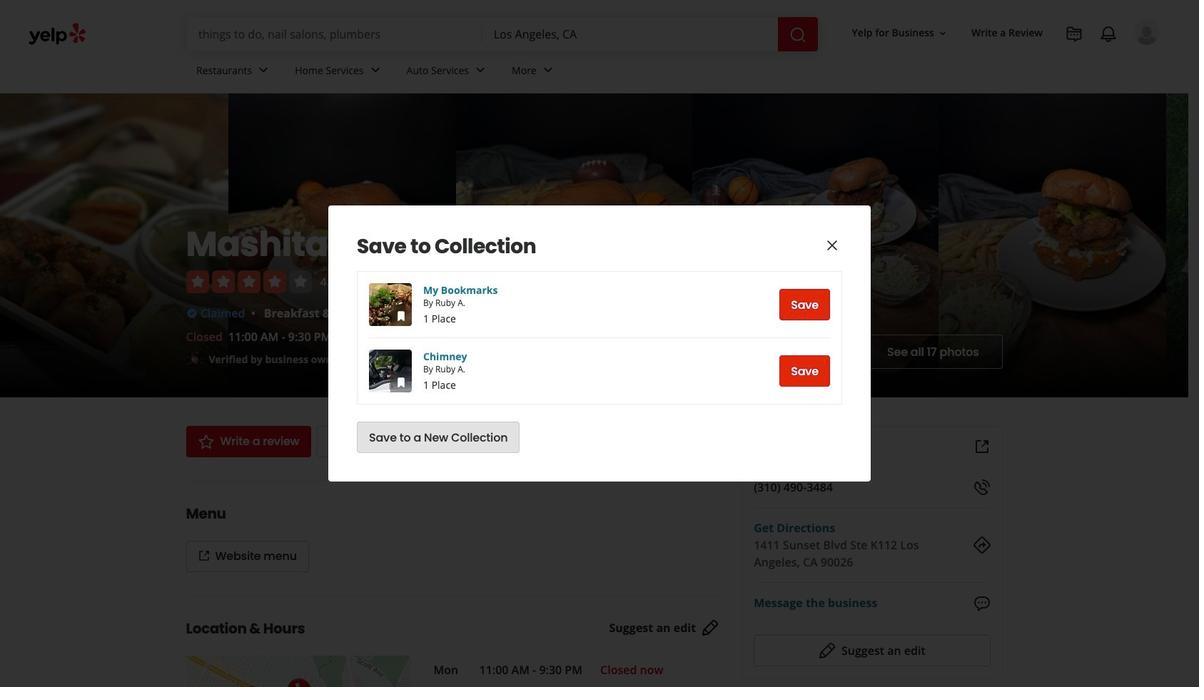 Task type: vqa. For each thing, say whether or not it's contained in the screenshot.
The Make
no



Task type: locate. For each thing, give the bounding box(es) containing it.
1 horizontal spatial 24 chevron down v2 image
[[472, 62, 489, 79]]

1 photo of mashita club - los angeles, ca, us. image from the left
[[692, 94, 939, 398]]

1 24 chevron down v2 image from the left
[[255, 62, 272, 79]]

None search field
[[187, 17, 818, 51]]

2 24 chevron down v2 image from the left
[[472, 62, 489, 79]]

business phone number image
[[974, 479, 991, 496]]

message the business image
[[974, 595, 991, 612], [974, 595, 991, 612]]

16 save v2 image
[[396, 311, 407, 322]]

photo of mashita club - los angeles, ca, us. image
[[692, 94, 939, 398], [1167, 94, 1200, 398]]

0 vertical spatial 24 pencil v2 image
[[702, 620, 719, 637]]

1 horizontal spatial 24 chevron down v2 image
[[540, 62, 557, 79]]

16 chevron down v2 image
[[938, 28, 949, 39]]

1 horizontal spatial photo of mashita club - los angeles, ca, us. image
[[1167, 94, 1200, 398]]

0 horizontal spatial photo of mashita club - los angeles, ca, us. image
[[692, 94, 939, 398]]

24 pencil v2 image
[[702, 620, 719, 637], [819, 642, 836, 660]]

search image
[[789, 26, 807, 43]]

1 24 chevron down v2 image from the left
[[367, 62, 384, 79]]

24 star v2 image
[[197, 433, 215, 451]]

region
[[357, 234, 843, 453]]

0 horizontal spatial 24 chevron down v2 image
[[255, 62, 272, 79]]

1 vertical spatial 24 pencil v2 image
[[819, 642, 836, 660]]

directions to the business image
[[974, 537, 991, 554], [974, 537, 991, 554]]

business website image
[[974, 438, 991, 456]]

0 horizontal spatial 24 pencil v2 image
[[702, 620, 719, 637]]

2 photo of mashita club - los angeles, ca, us. image from the left
[[1167, 94, 1200, 398]]

0 horizontal spatial 24 chevron down v2 image
[[367, 62, 384, 79]]

photo of mashita club - los angeles, ca, us. hot chicken sandwich image
[[456, 94, 692, 398]]

dialog
[[0, 0, 1200, 688]]

24 chevron down v2 image
[[255, 62, 272, 79], [472, 62, 489, 79]]

16 external link v2 image
[[198, 551, 210, 562]]

24 chevron down v2 image
[[367, 62, 384, 79], [540, 62, 557, 79]]

map image
[[186, 656, 411, 688]]



Task type: describe. For each thing, give the bounding box(es) containing it.
photo of mashita club - los angeles, ca, us. sunset blvd roll with salmon sashimi and miso soup image
[[0, 94, 228, 398]]

4.2 star rating image
[[186, 271, 312, 293]]

photo of mashita club - los angeles, ca, us. chicken sandwich image
[[228, 94, 456, 398]]

close image
[[824, 237, 841, 254]]

1 horizontal spatial 24 pencil v2 image
[[819, 642, 836, 660]]

2 24 chevron down v2 image from the left
[[540, 62, 557, 79]]

business categories element
[[185, 51, 1160, 93]]

user actions element
[[841, 18, 1180, 106]]

business phone number image
[[974, 479, 991, 496]]

photo of mashita club - los angeles, ca, us. spicy chicken sandwich image
[[939, 94, 1167, 398]]

24 pencil v2 image inside location & hours element
[[702, 620, 719, 637]]

menu element
[[163, 481, 719, 573]]

16 claim filled v2 image
[[186, 308, 197, 319]]

business website image
[[974, 438, 991, 456]]

24 share v2 image
[[441, 433, 458, 451]]

projects image
[[1066, 26, 1083, 43]]

notifications image
[[1100, 26, 1118, 43]]

location & hours element
[[163, 596, 742, 688]]

16 save v2 image
[[396, 377, 407, 389]]



